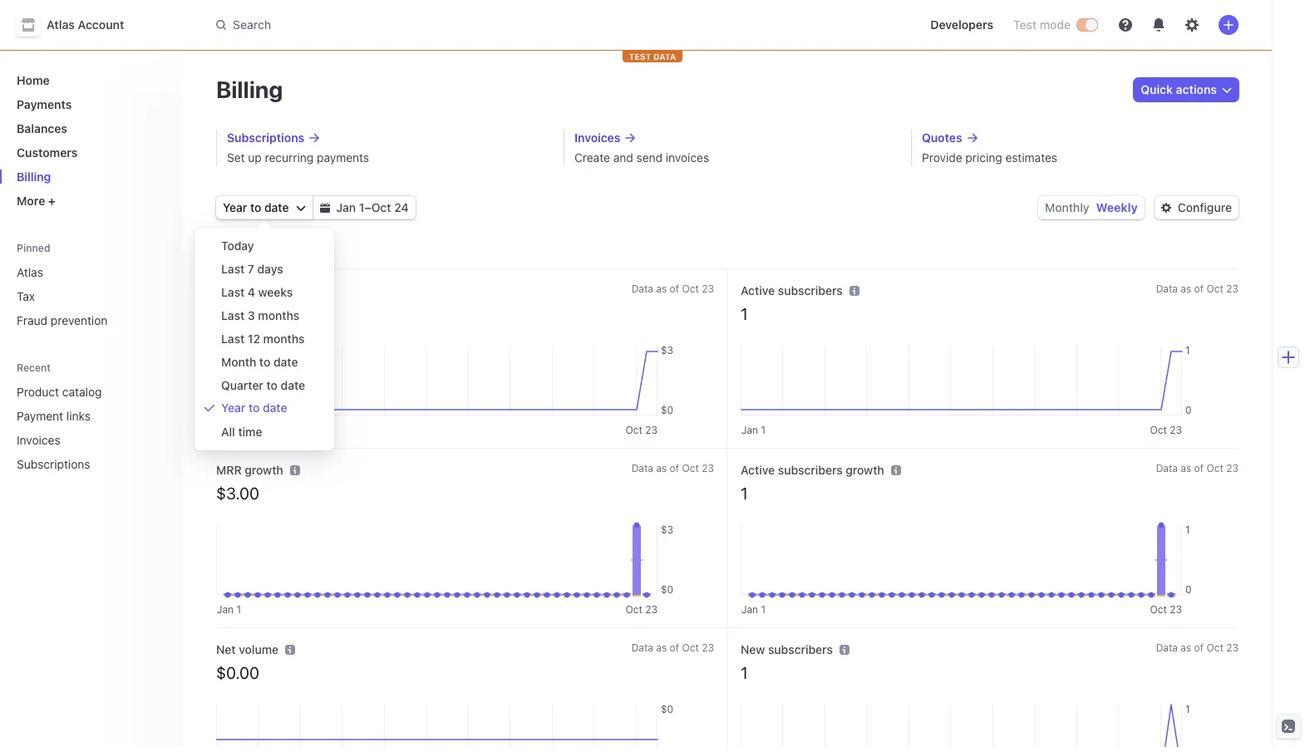 Task type: describe. For each thing, give the bounding box(es) containing it.
actions
[[1176, 82, 1217, 96]]

0 vertical spatial invoices
[[575, 131, 621, 145]]

23 for active subscribers
[[1227, 283, 1239, 295]]

home
[[17, 73, 50, 87]]

core navigation links element
[[10, 67, 170, 215]]

active for active subscribers growth
[[741, 463, 775, 477]]

pinned navigation links element
[[10, 235, 173, 334]]

mode
[[1040, 17, 1071, 32]]

tax
[[17, 289, 35, 304]]

quick
[[1141, 82, 1173, 96]]

1 for active subscribers
[[741, 304, 748, 323]]

data as of oct 23 for active subscribers
[[1156, 283, 1239, 295]]

+
[[48, 194, 56, 208]]

account
[[78, 17, 124, 32]]

set up recurring payments
[[227, 151, 369, 165]]

pin to navigation image for invoices
[[155, 434, 168, 447]]

monthly weekly
[[1045, 200, 1138, 215]]

year for year to date popup button on the top left of page
[[223, 200, 247, 215]]

fraud prevention link
[[10, 307, 170, 334]]

to down "last 12 months" button
[[259, 355, 271, 369]]

all
[[221, 425, 235, 439]]

quarter to date button
[[198, 374, 331, 398]]

pin to navigation image for product catalog
[[155, 385, 168, 399]]

1 vertical spatial subscriptions link
[[10, 451, 146, 478]]

svg image for year to date
[[296, 203, 306, 213]]

test
[[629, 52, 651, 62]]

quotes
[[922, 131, 963, 145]]

set
[[227, 151, 245, 165]]

tax link
[[10, 283, 170, 310]]

recurring
[[265, 151, 314, 165]]

developers link
[[924, 12, 1000, 38]]

data as of oct 23 for mrr
[[632, 283, 714, 295]]

1 vertical spatial invoices link
[[10, 427, 146, 454]]

subscribers for active subscribers growth
[[778, 463, 843, 477]]

atlas account
[[47, 17, 124, 32]]

fraud
[[17, 314, 47, 328]]

year to date for year to date popup button on the top left of page
[[223, 200, 289, 215]]

data for mrr growth
[[632, 462, 654, 475]]

monthly button
[[1045, 200, 1090, 215]]

year to date button
[[198, 398, 331, 421]]

2 growth from the left
[[846, 463, 885, 477]]

year to date for year to date button
[[221, 401, 287, 415]]

subscribers for new subscribers
[[768, 643, 833, 657]]

as for new subscribers
[[1181, 642, 1192, 654]]

time
[[238, 425, 262, 439]]

23 for active subscribers growth
[[1227, 462, 1239, 475]]

and
[[614, 151, 634, 165]]

$3.00 for mrr growth
[[216, 484, 259, 503]]

product catalog link
[[10, 378, 146, 406]]

customers
[[17, 146, 78, 160]]

active subscribers growth
[[741, 463, 885, 477]]

oct for net volume
[[682, 642, 699, 654]]

atlas for atlas
[[17, 265, 43, 279]]

month to date button
[[198, 351, 331, 374]]

Search text field
[[206, 10, 675, 40]]

oct for mrr growth
[[682, 462, 699, 475]]

recent
[[17, 362, 51, 374]]

1 horizontal spatial subscriptions link
[[227, 130, 544, 146]]

home link
[[10, 67, 170, 94]]

data for net volume
[[632, 642, 654, 654]]

billing link
[[10, 163, 170, 190]]

new subscribers
[[741, 643, 833, 657]]

data as of oct 23 for new subscribers
[[1156, 642, 1239, 654]]

fraud prevention
[[17, 314, 108, 328]]

year for year to date button
[[221, 401, 246, 415]]

quarter to date
[[221, 378, 305, 393]]

23 for net volume
[[702, 642, 714, 654]]

create
[[575, 151, 610, 165]]

3
[[248, 309, 255, 323]]

provide pricing estimates
[[922, 151, 1058, 165]]

test
[[1014, 17, 1037, 32]]

to down month to date button at the left of the page
[[267, 378, 278, 393]]

growth
[[216, 238, 274, 257]]

1 right jan
[[359, 200, 365, 215]]

all time
[[221, 425, 262, 439]]

last 7 days
[[221, 262, 283, 276]]

invoices
[[666, 151, 710, 165]]

svg image
[[320, 203, 330, 213]]

12
[[248, 332, 260, 346]]

last 3 months button
[[198, 304, 331, 328]]

month to date
[[221, 355, 298, 369]]

of for active subscribers
[[1195, 283, 1204, 295]]

notifications image
[[1153, 18, 1166, 32]]

active subscribers
[[741, 284, 843, 298]]

data as of oct 23 for net volume
[[632, 642, 714, 654]]

subscribers for active subscribers
[[778, 284, 843, 298]]

quick actions
[[1141, 82, 1217, 96]]

23 for mrr growth
[[702, 462, 714, 475]]

last 12 months
[[221, 332, 305, 346]]

today
[[221, 239, 254, 253]]

product
[[17, 385, 59, 399]]

1 for new subscribers
[[741, 664, 748, 683]]

provide
[[922, 151, 963, 165]]

as for active subscribers growth
[[1181, 462, 1192, 475]]

quotes link
[[922, 130, 1239, 146]]

developers
[[931, 17, 994, 32]]

links
[[66, 409, 91, 423]]

help image
[[1119, 18, 1133, 32]]

last 3 months
[[221, 309, 300, 323]]

months for last 12 months
[[263, 332, 305, 346]]

date inside month to date button
[[274, 355, 298, 369]]

configure button
[[1155, 196, 1239, 220]]

–
[[365, 200, 371, 215]]

product catalog
[[17, 385, 102, 399]]

days
[[257, 262, 283, 276]]

payments
[[17, 97, 72, 111]]



Task type: vqa. For each thing, say whether or not it's contained in the screenshot.
invoices
yes



Task type: locate. For each thing, give the bounding box(es) containing it.
svg image left svg image
[[296, 203, 306, 213]]

1 svg image from the left
[[296, 203, 306, 213]]

prevention
[[51, 314, 108, 328]]

billing down search
[[216, 76, 283, 103]]

$3.00
[[216, 304, 259, 323], [216, 484, 259, 503]]

atlas for atlas account
[[47, 17, 75, 32]]

subscriptions link down payment links link
[[10, 451, 146, 478]]

of for mrr growth
[[670, 462, 679, 475]]

1
[[359, 200, 365, 215], [741, 304, 748, 323], [741, 484, 748, 503], [741, 664, 748, 683]]

1 pin to navigation image from the top
[[155, 385, 168, 399]]

1 vertical spatial year to date
[[221, 401, 287, 415]]

customers link
[[10, 139, 170, 166]]

recent navigation links element
[[0, 354, 183, 478]]

atlas
[[47, 17, 75, 32], [17, 265, 43, 279]]

balances
[[17, 121, 67, 136]]

pinned element
[[10, 259, 170, 334]]

$3.00 down '4' at the left of the page
[[216, 304, 259, 323]]

configure
[[1178, 200, 1232, 215]]

23 for mrr
[[702, 283, 714, 295]]

today button
[[198, 235, 331, 258]]

weekly button
[[1097, 200, 1138, 215]]

1 vertical spatial invoices
[[17, 433, 60, 447]]

1 vertical spatial subscriptions
[[17, 457, 90, 472]]

mrr left '4' at the left of the page
[[216, 284, 242, 298]]

0 vertical spatial year
[[223, 200, 247, 215]]

2 last from the top
[[221, 285, 245, 299]]

0 vertical spatial billing
[[216, 76, 283, 103]]

mrr for mrr
[[216, 284, 242, 298]]

1 horizontal spatial atlas
[[47, 17, 75, 32]]

0 vertical spatial active
[[741, 284, 775, 298]]

all time button
[[198, 421, 331, 444]]

test mode
[[1014, 17, 1071, 32]]

1 horizontal spatial invoices link
[[575, 130, 891, 146]]

send
[[637, 151, 663, 165]]

last 4 weeks button
[[198, 281, 331, 304]]

active
[[741, 284, 775, 298], [741, 463, 775, 477]]

1 vertical spatial mrr
[[216, 463, 242, 477]]

date up today button
[[264, 200, 289, 215]]

data for active subscribers growth
[[1156, 462, 1178, 475]]

24
[[394, 200, 409, 215]]

0 vertical spatial subscribers
[[778, 284, 843, 298]]

1 $3.00 from the top
[[216, 304, 259, 323]]

year to date
[[223, 200, 289, 215], [221, 401, 287, 415]]

payments link
[[10, 91, 170, 118]]

recent element
[[0, 378, 183, 478]]

1 vertical spatial subscribers
[[778, 463, 843, 477]]

create and send invoices
[[575, 151, 710, 165]]

oct
[[371, 200, 391, 215], [682, 283, 699, 295], [1207, 283, 1224, 295], [682, 462, 699, 475], [1207, 462, 1224, 475], [682, 642, 699, 654], [1207, 642, 1224, 654]]

mrr growth
[[216, 463, 283, 477]]

months right 12
[[263, 332, 305, 346]]

3 last from the top
[[221, 309, 245, 323]]

months inside 'button'
[[258, 309, 300, 323]]

to up today button
[[250, 200, 261, 215]]

0 horizontal spatial invoices
[[17, 433, 60, 447]]

mrr down all
[[216, 463, 242, 477]]

1 for active subscribers growth
[[741, 484, 748, 503]]

year to date inside popup button
[[223, 200, 289, 215]]

23 for new subscribers
[[1227, 642, 1239, 654]]

balances link
[[10, 115, 170, 142]]

1 vertical spatial pin to navigation image
[[155, 410, 168, 423]]

subscriptions inside recent element
[[17, 457, 90, 472]]

7
[[248, 262, 254, 276]]

0 horizontal spatial growth
[[245, 463, 283, 477]]

2 pin to navigation image from the top
[[155, 458, 168, 471]]

to inside popup button
[[250, 200, 261, 215]]

oct for mrr
[[682, 283, 699, 295]]

net
[[216, 643, 236, 657]]

date inside year to date popup button
[[264, 200, 289, 215]]

atlas down pinned in the top left of the page
[[17, 265, 43, 279]]

pin to navigation image
[[155, 434, 168, 447], [155, 458, 168, 471]]

jan
[[336, 200, 356, 215]]

data for new subscribers
[[1156, 642, 1178, 654]]

date inside year to date button
[[263, 401, 287, 415]]

more +
[[17, 194, 56, 208]]

last
[[221, 262, 245, 276], [221, 285, 245, 299], [221, 309, 245, 323], [221, 332, 245, 346]]

last inside last 7 days button
[[221, 262, 245, 276]]

search
[[233, 17, 271, 32]]

test data
[[629, 52, 676, 62]]

oct for new subscribers
[[1207, 642, 1224, 654]]

atlas inside button
[[47, 17, 75, 32]]

2 pin to navigation image from the top
[[155, 410, 168, 423]]

quarter
[[221, 378, 264, 393]]

0 horizontal spatial subscriptions link
[[10, 451, 146, 478]]

months
[[258, 309, 300, 323], [263, 332, 305, 346]]

mrr for mrr growth
[[216, 463, 242, 477]]

subscribers
[[778, 284, 843, 298], [778, 463, 843, 477], [768, 643, 833, 657]]

1 vertical spatial atlas
[[17, 265, 43, 279]]

quick actions button
[[1135, 78, 1239, 101]]

months down weeks
[[258, 309, 300, 323]]

svg image inside year to date popup button
[[296, 203, 306, 213]]

billing up more +
[[17, 170, 51, 184]]

0 vertical spatial atlas
[[47, 17, 75, 32]]

subscriptions up "up"
[[227, 131, 305, 145]]

to down quarter to date
[[249, 401, 260, 415]]

svg image left the configure
[[1162, 203, 1172, 213]]

1 down active subscribers
[[741, 304, 748, 323]]

months inside button
[[263, 332, 305, 346]]

date inside quarter to date button
[[281, 378, 305, 393]]

atlas account button
[[17, 13, 141, 37]]

weeks
[[258, 285, 293, 299]]

payment
[[17, 409, 63, 423]]

data as of oct 23 for mrr growth
[[632, 462, 714, 475]]

payments
[[317, 151, 369, 165]]

last 4 weeks
[[221, 285, 293, 299]]

jan 1 – oct 24
[[336, 200, 409, 215]]

last left '4' at the left of the page
[[221, 285, 245, 299]]

invoices up create
[[575, 131, 621, 145]]

subscriptions
[[227, 131, 305, 145], [17, 457, 90, 472]]

of
[[670, 283, 679, 295], [1195, 283, 1204, 295], [670, 462, 679, 475], [1195, 462, 1204, 475], [670, 642, 679, 654], [1195, 642, 1204, 654]]

more
[[17, 194, 45, 208]]

0 horizontal spatial atlas
[[17, 265, 43, 279]]

svg image
[[296, 203, 306, 213], [1162, 203, 1172, 213]]

billing
[[216, 76, 283, 103], [17, 170, 51, 184]]

data as of oct 23
[[632, 283, 714, 295], [1156, 283, 1239, 295], [632, 462, 714, 475], [1156, 462, 1239, 475], [632, 642, 714, 654], [1156, 642, 1239, 654]]

catalog
[[62, 385, 102, 399]]

weekly
[[1097, 200, 1138, 215]]

1 vertical spatial year
[[221, 401, 246, 415]]

pin to navigation image
[[155, 385, 168, 399], [155, 410, 168, 423]]

data
[[632, 283, 654, 295], [1156, 283, 1178, 295], [632, 462, 654, 475], [1156, 462, 1178, 475], [632, 642, 654, 654], [1156, 642, 1178, 654]]

last inside last 4 weeks button
[[221, 285, 245, 299]]

payment links link
[[10, 403, 146, 430]]

oct for active subscribers growth
[[1207, 462, 1224, 475]]

year to date up today button
[[223, 200, 289, 215]]

0 horizontal spatial billing
[[17, 170, 51, 184]]

1 pin to navigation image from the top
[[155, 434, 168, 447]]

as for mrr
[[656, 283, 667, 295]]

1 vertical spatial billing
[[17, 170, 51, 184]]

$0.00
[[216, 664, 259, 683]]

date down month to date button at the left of the page
[[281, 378, 305, 393]]

1 down active subscribers growth at right
[[741, 484, 748, 503]]

invoices link up invoices
[[575, 130, 891, 146]]

as for mrr growth
[[656, 462, 667, 475]]

invoices link down links
[[10, 427, 146, 454]]

last for last 7 days
[[221, 262, 245, 276]]

0 horizontal spatial svg image
[[296, 203, 306, 213]]

date down quarter to date button
[[263, 401, 287, 415]]

billing inside core navigation links element
[[17, 170, 51, 184]]

invoices link
[[575, 130, 891, 146], [10, 427, 146, 454]]

last for last 12 months
[[221, 332, 245, 346]]

1 last from the top
[[221, 262, 245, 276]]

year down the quarter
[[221, 401, 246, 415]]

0 vertical spatial subscriptions
[[227, 131, 305, 145]]

svg image inside "configure" button
[[1162, 203, 1172, 213]]

year inside year to date popup button
[[223, 200, 247, 215]]

subscriptions link
[[227, 130, 544, 146], [10, 451, 146, 478]]

growth
[[245, 463, 283, 477], [846, 463, 885, 477]]

last inside "last 12 months" button
[[221, 332, 245, 346]]

1 active from the top
[[741, 284, 775, 298]]

last left 12
[[221, 332, 245, 346]]

settings image
[[1186, 18, 1199, 32]]

1 horizontal spatial growth
[[846, 463, 885, 477]]

svg image for configure
[[1162, 203, 1172, 213]]

2 active from the top
[[741, 463, 775, 477]]

estimates
[[1006, 151, 1058, 165]]

payment links
[[17, 409, 91, 423]]

pin to navigation image for payment links
[[155, 410, 168, 423]]

year to date inside button
[[221, 401, 287, 415]]

as for active subscribers
[[1181, 283, 1192, 295]]

last for last 4 weeks
[[221, 285, 245, 299]]

0 horizontal spatial invoices link
[[10, 427, 146, 454]]

0 vertical spatial subscriptions link
[[227, 130, 544, 146]]

Search search field
[[206, 10, 675, 40]]

last 12 months button
[[198, 328, 331, 351]]

of for net volume
[[670, 642, 679, 654]]

0 vertical spatial pin to navigation image
[[155, 434, 168, 447]]

$3.00 for mrr
[[216, 304, 259, 323]]

2 $3.00 from the top
[[216, 484, 259, 503]]

months for last 3 months
[[258, 309, 300, 323]]

1 down new
[[741, 664, 748, 683]]

0 vertical spatial pin to navigation image
[[155, 385, 168, 399]]

pin to navigation image for subscriptions
[[155, 458, 168, 471]]

1 horizontal spatial subscriptions
[[227, 131, 305, 145]]

pin to navigation image right catalog on the left of page
[[155, 385, 168, 399]]

invoices down payment
[[17, 433, 60, 447]]

1 horizontal spatial svg image
[[1162, 203, 1172, 213]]

$3.00 down 'mrr growth'
[[216, 484, 259, 503]]

last 7 days button
[[198, 258, 331, 281]]

data
[[654, 52, 676, 62]]

0 vertical spatial mrr
[[216, 284, 242, 298]]

0 horizontal spatial subscriptions
[[17, 457, 90, 472]]

year inside year to date button
[[221, 401, 246, 415]]

1 horizontal spatial invoices
[[575, 131, 621, 145]]

pinned
[[17, 242, 50, 254]]

subscriptions link up payments
[[227, 130, 544, 146]]

1 horizontal spatial billing
[[216, 76, 283, 103]]

2 vertical spatial subscribers
[[768, 643, 833, 657]]

data for mrr
[[632, 283, 654, 295]]

active for active subscribers
[[741, 284, 775, 298]]

1 growth from the left
[[245, 463, 283, 477]]

2 svg image from the left
[[1162, 203, 1172, 213]]

oct for active subscribers
[[1207, 283, 1224, 295]]

monthly
[[1045, 200, 1090, 215]]

new
[[741, 643, 765, 657]]

year
[[223, 200, 247, 215], [221, 401, 246, 415]]

year to date button
[[216, 196, 312, 220]]

last for last 3 months
[[221, 309, 245, 323]]

1 vertical spatial $3.00
[[216, 484, 259, 503]]

date down "last 12 months" button
[[274, 355, 298, 369]]

pin to navigation image right links
[[155, 410, 168, 423]]

volume
[[239, 643, 279, 657]]

of for mrr
[[670, 283, 679, 295]]

last inside last 3 months 'button'
[[221, 309, 245, 323]]

invoices inside recent element
[[17, 433, 60, 447]]

subscriptions down "payment links"
[[17, 457, 90, 472]]

data as of oct 23 for active subscribers growth
[[1156, 462, 1239, 475]]

atlas link
[[10, 259, 170, 286]]

1 vertical spatial pin to navigation image
[[155, 458, 168, 471]]

last left 3
[[221, 309, 245, 323]]

0 vertical spatial invoices link
[[575, 130, 891, 146]]

0 vertical spatial months
[[258, 309, 300, 323]]

as for net volume
[[656, 642, 667, 654]]

of for new subscribers
[[1195, 642, 1204, 654]]

atlas inside pinned element
[[17, 265, 43, 279]]

1 mrr from the top
[[216, 284, 242, 298]]

data for active subscribers
[[1156, 283, 1178, 295]]

of for active subscribers growth
[[1195, 462, 1204, 475]]

0 vertical spatial $3.00
[[216, 304, 259, 323]]

atlas left account
[[47, 17, 75, 32]]

last left 7 at the left top of the page
[[221, 262, 245, 276]]

mrr
[[216, 284, 242, 298], [216, 463, 242, 477]]

0 vertical spatial year to date
[[223, 200, 289, 215]]

year up the today
[[223, 200, 247, 215]]

pricing
[[966, 151, 1003, 165]]

up
[[248, 151, 262, 165]]

4 last from the top
[[221, 332, 245, 346]]

1 vertical spatial active
[[741, 463, 775, 477]]

year to date down quarter to date
[[221, 401, 287, 415]]

net volume
[[216, 643, 279, 657]]

2 mrr from the top
[[216, 463, 242, 477]]

1 vertical spatial months
[[263, 332, 305, 346]]



